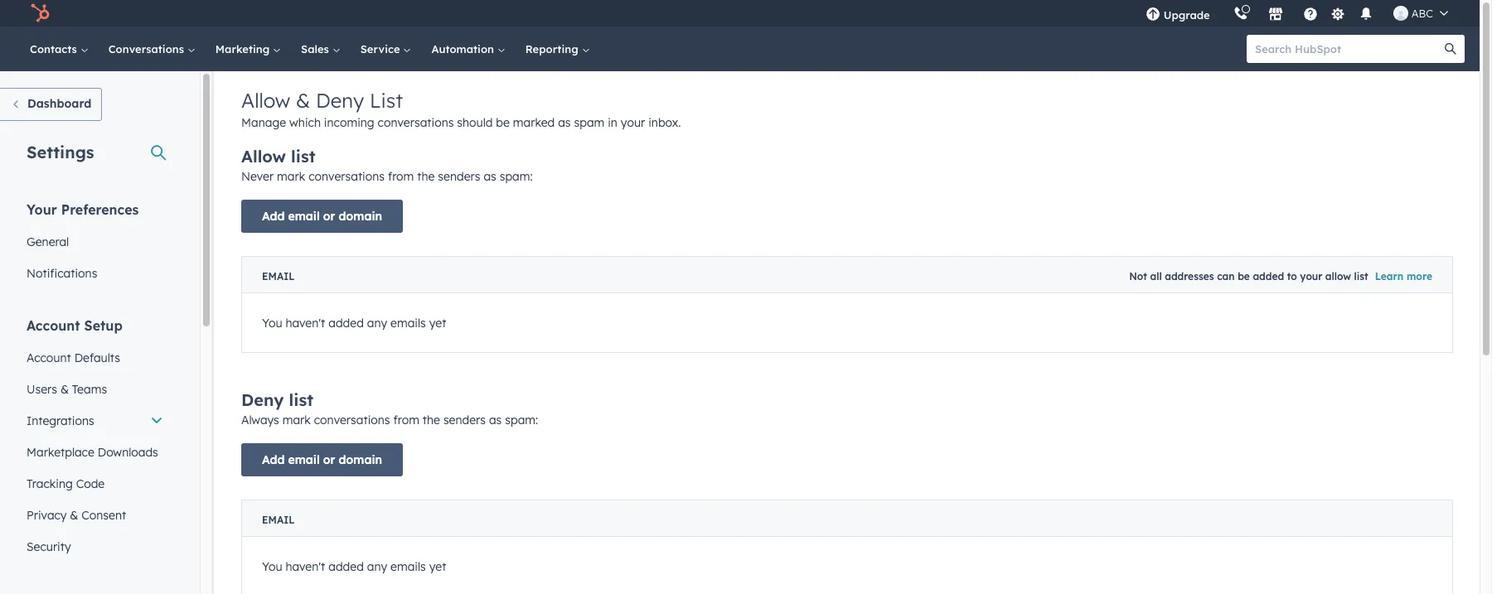 Task type: describe. For each thing, give the bounding box(es) containing it.
account for account setup
[[27, 318, 80, 334]]

automation
[[432, 42, 497, 56]]

service
[[360, 42, 403, 56]]

notifications link
[[17, 258, 173, 289]]

1 email from the top
[[288, 209, 320, 224]]

calling icon button
[[1227, 2, 1255, 24]]

upgrade
[[1164, 8, 1210, 22]]

never
[[241, 169, 274, 184]]

marketplaces button
[[1258, 0, 1293, 27]]

incoming
[[324, 115, 374, 130]]

tracking
[[27, 477, 73, 492]]

conversations
[[108, 42, 187, 56]]

dashboard link
[[0, 88, 102, 121]]

senders for allow
[[438, 169, 480, 184]]

1 vertical spatial be
[[1238, 270, 1250, 283]]

& for privacy
[[70, 508, 78, 523]]

learn more button
[[1375, 270, 1433, 283]]

allow for &
[[241, 88, 290, 113]]

code
[[76, 477, 105, 492]]

deny inside deny list always mark conversations from the senders as spam:
[[241, 390, 284, 410]]

spam: for allow
[[500, 169, 533, 184]]

from for deny
[[393, 413, 419, 428]]

marketplaces image
[[1268, 7, 1283, 22]]

your
[[27, 201, 57, 218]]

& for allow
[[296, 88, 310, 113]]

automation link
[[422, 27, 516, 71]]

settings link
[[1328, 5, 1349, 22]]

2 email from the top
[[262, 514, 295, 526]]

your preferences element
[[17, 201, 173, 289]]

2 email from the top
[[288, 453, 320, 468]]

general
[[27, 235, 69, 250]]

Search HubSpot search field
[[1247, 35, 1450, 63]]

1 vertical spatial your
[[1300, 270, 1323, 283]]

mark for allow
[[277, 169, 305, 184]]

list for allow
[[291, 146, 316, 167]]

marketplace downloads link
[[17, 437, 173, 468]]

notifications image
[[1359, 7, 1374, 22]]

help image
[[1303, 7, 1318, 22]]

general link
[[17, 226, 173, 258]]

marketplace downloads
[[27, 445, 158, 460]]

2 or from the top
[[323, 453, 335, 468]]

hubspot link
[[20, 3, 62, 23]]

search button
[[1437, 35, 1465, 63]]

in
[[608, 115, 618, 130]]

downloads
[[98, 445, 158, 460]]

service link
[[350, 27, 422, 71]]

list
[[370, 88, 403, 113]]

can
[[1217, 270, 1235, 283]]

defaults
[[74, 351, 120, 366]]

allow
[[1326, 270, 1351, 283]]

marketing
[[215, 42, 273, 56]]

conversations link
[[98, 27, 205, 71]]

2 any from the top
[[367, 559, 387, 574]]

search image
[[1445, 43, 1457, 55]]

1 add email or domain from the top
[[262, 209, 382, 224]]

not
[[1129, 270, 1147, 283]]

1 email from the top
[[262, 270, 295, 283]]

senders for deny
[[443, 413, 486, 428]]

settings image
[[1331, 7, 1346, 22]]

as inside the allow & deny list manage which incoming conversations should be marked as spam in your inbox.
[[558, 115, 571, 130]]

the for deny
[[423, 413, 440, 428]]

1 emails from the top
[[391, 315, 426, 330]]

privacy
[[27, 508, 67, 523]]

mark for deny
[[282, 413, 311, 428]]

privacy & consent
[[27, 508, 126, 523]]

2 add email or domain button from the top
[[241, 444, 403, 477]]

hubspot image
[[30, 3, 50, 23]]

notifications button
[[1352, 0, 1380, 27]]

manage
[[241, 115, 286, 130]]

privacy & consent link
[[17, 500, 173, 531]]

spam
[[574, 115, 605, 130]]

2 vertical spatial added
[[328, 559, 364, 574]]

account setup
[[27, 318, 123, 334]]

teams
[[72, 382, 107, 397]]

account defaults
[[27, 351, 120, 366]]

as for allow
[[484, 169, 496, 184]]

addresses
[[1165, 270, 1214, 283]]

conversations for deny
[[314, 413, 390, 428]]

2 add email or domain from the top
[[262, 453, 382, 468]]

1 vertical spatial added
[[328, 315, 364, 330]]

abc button
[[1384, 0, 1458, 27]]

spam: for deny
[[505, 413, 538, 428]]

1 or from the top
[[323, 209, 335, 224]]

allow list never mark conversations from the senders as spam:
[[241, 146, 533, 184]]

inbox.
[[649, 115, 681, 130]]

marketing link
[[205, 27, 291, 71]]

brad klo image
[[1394, 6, 1408, 21]]



Task type: vqa. For each thing, say whether or not it's contained in the screenshot.
the & within PRIVACY & CONSENT link
yes



Task type: locate. For each thing, give the bounding box(es) containing it.
add email or domain button
[[241, 200, 403, 233], [241, 444, 403, 477]]

2 allow from the top
[[241, 146, 286, 167]]

1 vertical spatial yet
[[429, 559, 446, 574]]

0 vertical spatial conversations
[[378, 115, 454, 130]]

1 vertical spatial email
[[262, 514, 295, 526]]

you
[[262, 315, 282, 330], [262, 559, 282, 574]]

upgrade image
[[1146, 7, 1160, 22]]

add
[[262, 209, 285, 224], [262, 453, 285, 468]]

add down always
[[262, 453, 285, 468]]

account up the users
[[27, 351, 71, 366]]

account setup element
[[17, 317, 173, 563]]

0 vertical spatial or
[[323, 209, 335, 224]]

1 account from the top
[[27, 318, 80, 334]]

1 any from the top
[[367, 315, 387, 330]]

menu containing abc
[[1134, 0, 1460, 27]]

2 domain from the top
[[339, 453, 382, 468]]

1 horizontal spatial your
[[1300, 270, 1323, 283]]

from inside allow list never mark conversations from the senders as spam:
[[388, 169, 414, 184]]

0 vertical spatial haven't
[[286, 315, 325, 330]]

preferences
[[61, 201, 139, 218]]

1 vertical spatial account
[[27, 351, 71, 366]]

0 vertical spatial from
[[388, 169, 414, 184]]

consent
[[81, 508, 126, 523]]

deny list always mark conversations from the senders as spam:
[[241, 390, 538, 428]]

0 vertical spatial you haven't added any emails yet
[[262, 315, 446, 330]]

& for users
[[60, 382, 69, 397]]

2 add from the top
[[262, 453, 285, 468]]

as inside deny list always mark conversations from the senders as spam:
[[489, 413, 502, 428]]

0 vertical spatial deny
[[316, 88, 364, 113]]

0 vertical spatial domain
[[339, 209, 382, 224]]

1 vertical spatial you haven't added any emails yet
[[262, 559, 446, 574]]

1 you haven't added any emails yet from the top
[[262, 315, 446, 330]]

1 haven't from the top
[[286, 315, 325, 330]]

add email or domain
[[262, 209, 382, 224], [262, 453, 382, 468]]

0 vertical spatial yet
[[429, 315, 446, 330]]

tracking code
[[27, 477, 105, 492]]

2 horizontal spatial &
[[296, 88, 310, 113]]

you haven't added any emails yet
[[262, 315, 446, 330], [262, 559, 446, 574]]

spam:
[[500, 169, 533, 184], [505, 413, 538, 428]]

1 vertical spatial as
[[484, 169, 496, 184]]

mark right never
[[277, 169, 305, 184]]

integrations button
[[17, 405, 173, 437]]

from for allow
[[388, 169, 414, 184]]

domain
[[339, 209, 382, 224], [339, 453, 382, 468]]

from inside deny list always mark conversations from the senders as spam:
[[393, 413, 419, 428]]

add email or domain down always
[[262, 453, 382, 468]]

the
[[417, 169, 435, 184], [423, 413, 440, 428]]

any
[[367, 315, 387, 330], [367, 559, 387, 574]]

more
[[1407, 270, 1433, 283]]

all
[[1150, 270, 1162, 283]]

to
[[1287, 270, 1297, 283]]

list inside deny list always mark conversations from the senders as spam:
[[289, 390, 314, 410]]

mark inside deny list always mark conversations from the senders as spam:
[[282, 413, 311, 428]]

abc
[[1412, 7, 1434, 20]]

0 vertical spatial senders
[[438, 169, 480, 184]]

0 vertical spatial spam:
[[500, 169, 533, 184]]

list
[[291, 146, 316, 167], [1354, 270, 1369, 283], [289, 390, 314, 410]]

calling icon image
[[1234, 7, 1248, 22]]

0 vertical spatial as
[[558, 115, 571, 130]]

contacts
[[30, 42, 80, 56]]

notifications
[[27, 266, 97, 281]]

1 vertical spatial any
[[367, 559, 387, 574]]

conversations inside deny list always mark conversations from the senders as spam:
[[314, 413, 390, 428]]

2 haven't from the top
[[286, 559, 325, 574]]

allow up manage
[[241, 88, 290, 113]]

1 vertical spatial emails
[[391, 559, 426, 574]]

1 vertical spatial add email or domain
[[262, 453, 382, 468]]

deny
[[316, 88, 364, 113], [241, 390, 284, 410]]

&
[[296, 88, 310, 113], [60, 382, 69, 397], [70, 508, 78, 523]]

0 horizontal spatial your
[[621, 115, 645, 130]]

spam: inside deny list always mark conversations from the senders as spam:
[[505, 413, 538, 428]]

users
[[27, 382, 57, 397]]

conversations for allow
[[309, 169, 385, 184]]

2 vertical spatial list
[[289, 390, 314, 410]]

sales link
[[291, 27, 350, 71]]

1 horizontal spatial be
[[1238, 270, 1250, 283]]

2 emails from the top
[[391, 559, 426, 574]]

your right to
[[1300, 270, 1323, 283]]

1 vertical spatial spam:
[[505, 413, 538, 428]]

1 vertical spatial allow
[[241, 146, 286, 167]]

you haven't added any emails yet for 2nd add email or domain 'button' from the bottom of the page
[[262, 315, 446, 330]]

yet
[[429, 315, 446, 330], [429, 559, 446, 574]]

marked
[[513, 115, 555, 130]]

reporting
[[525, 42, 582, 56]]

sales
[[301, 42, 332, 56]]

0 vertical spatial &
[[296, 88, 310, 113]]

1 vertical spatial mark
[[282, 413, 311, 428]]

account for account defaults
[[27, 351, 71, 366]]

or
[[323, 209, 335, 224], [323, 453, 335, 468]]

0 vertical spatial you
[[262, 315, 282, 330]]

0 vertical spatial your
[[621, 115, 645, 130]]

domain down allow list never mark conversations from the senders as spam:
[[339, 209, 382, 224]]

0 vertical spatial the
[[417, 169, 435, 184]]

always
[[241, 413, 279, 428]]

mark right always
[[282, 413, 311, 428]]

or down deny list always mark conversations from the senders as spam:
[[323, 453, 335, 468]]

1 vertical spatial add email or domain button
[[241, 444, 403, 477]]

as for deny
[[489, 413, 502, 428]]

be right can
[[1238, 270, 1250, 283]]

contacts link
[[20, 27, 98, 71]]

0 vertical spatial add email or domain button
[[241, 200, 403, 233]]

marketplace
[[27, 445, 94, 460]]

0 vertical spatial mark
[[277, 169, 305, 184]]

2 vertical spatial as
[[489, 413, 502, 428]]

allow
[[241, 88, 290, 113], [241, 146, 286, 167]]

1 vertical spatial haven't
[[286, 559, 325, 574]]

0 horizontal spatial deny
[[241, 390, 284, 410]]

the inside allow list never mark conversations from the senders as spam:
[[417, 169, 435, 184]]

1 allow from the top
[[241, 88, 290, 113]]

deny up always
[[241, 390, 284, 410]]

list inside allow list never mark conversations from the senders as spam:
[[291, 146, 316, 167]]

be inside the allow & deny list manage which incoming conversations should be marked as spam in your inbox.
[[496, 115, 510, 130]]

senders inside allow list never mark conversations from the senders as spam:
[[438, 169, 480, 184]]

0 horizontal spatial be
[[496, 115, 510, 130]]

add email or domain button down never
[[241, 200, 403, 233]]

2 account from the top
[[27, 351, 71, 366]]

as
[[558, 115, 571, 130], [484, 169, 496, 184], [489, 413, 502, 428]]

conversations inside the allow & deny list manage which incoming conversations should be marked as spam in your inbox.
[[378, 115, 454, 130]]

1 horizontal spatial &
[[70, 508, 78, 523]]

list for deny
[[289, 390, 314, 410]]

1 vertical spatial list
[[1354, 270, 1369, 283]]

the for allow
[[417, 169, 435, 184]]

1 vertical spatial email
[[288, 453, 320, 468]]

2 vertical spatial conversations
[[314, 413, 390, 428]]

setup
[[84, 318, 123, 334]]

help button
[[1297, 0, 1325, 27]]

menu
[[1134, 0, 1460, 27]]

be right should
[[496, 115, 510, 130]]

1 vertical spatial deny
[[241, 390, 284, 410]]

conversations
[[378, 115, 454, 130], [309, 169, 385, 184], [314, 413, 390, 428]]

0 horizontal spatial &
[[60, 382, 69, 397]]

1 vertical spatial conversations
[[309, 169, 385, 184]]

2 vertical spatial &
[[70, 508, 78, 523]]

from
[[388, 169, 414, 184], [393, 413, 419, 428]]

0 vertical spatial allow
[[241, 88, 290, 113]]

security
[[27, 540, 71, 555]]

settings
[[27, 142, 94, 163]]

0 vertical spatial email
[[262, 270, 295, 283]]

account up account defaults
[[27, 318, 80, 334]]

& right the users
[[60, 382, 69, 397]]

allow up never
[[241, 146, 286, 167]]

or down allow list never mark conversations from the senders as spam:
[[323, 209, 335, 224]]

1 add from the top
[[262, 209, 285, 224]]

your inside the allow & deny list manage which incoming conversations should be marked as spam in your inbox.
[[621, 115, 645, 130]]

1 vertical spatial from
[[393, 413, 419, 428]]

add email or domain down never
[[262, 209, 382, 224]]

allow for list
[[241, 146, 286, 167]]

users & teams link
[[17, 374, 173, 405]]

dashboard
[[27, 96, 91, 111]]

2 yet from the top
[[429, 559, 446, 574]]

spam: inside allow list never mark conversations from the senders as spam:
[[500, 169, 533, 184]]

& right privacy
[[70, 508, 78, 523]]

add email or domain button down always
[[241, 444, 403, 477]]

0 vertical spatial account
[[27, 318, 80, 334]]

1 vertical spatial you
[[262, 559, 282, 574]]

0 vertical spatial any
[[367, 315, 387, 330]]

should
[[457, 115, 493, 130]]

senders
[[438, 169, 480, 184], [443, 413, 486, 428]]

senders inside deny list always mark conversations from the senders as spam:
[[443, 413, 486, 428]]

0 vertical spatial email
[[288, 209, 320, 224]]

add down never
[[262, 209, 285, 224]]

0 vertical spatial emails
[[391, 315, 426, 330]]

allow inside allow list never mark conversations from the senders as spam:
[[241, 146, 286, 167]]

security link
[[17, 531, 173, 563]]

the inside deny list always mark conversations from the senders as spam:
[[423, 413, 440, 428]]

account defaults link
[[17, 342, 173, 374]]

1 you from the top
[[262, 315, 282, 330]]

your right in
[[621, 115, 645, 130]]

email
[[288, 209, 320, 224], [288, 453, 320, 468]]

1 add email or domain button from the top
[[241, 200, 403, 233]]

email
[[262, 270, 295, 283], [262, 514, 295, 526]]

mark inside allow list never mark conversations from the senders as spam:
[[277, 169, 305, 184]]

integrations
[[27, 414, 94, 429]]

& inside the allow & deny list manage which incoming conversations should be marked as spam in your inbox.
[[296, 88, 310, 113]]

0 vertical spatial add
[[262, 209, 285, 224]]

allow & deny list manage which incoming conversations should be marked as spam in your inbox.
[[241, 88, 681, 130]]

conversations inside allow list never mark conversations from the senders as spam:
[[309, 169, 385, 184]]

1 vertical spatial the
[[423, 413, 440, 428]]

not all addresses can be added to your allow list learn more
[[1129, 270, 1433, 283]]

mark
[[277, 169, 305, 184], [282, 413, 311, 428]]

1 vertical spatial &
[[60, 382, 69, 397]]

1 vertical spatial senders
[[443, 413, 486, 428]]

learn
[[1375, 270, 1404, 283]]

as inside allow list never mark conversations from the senders as spam:
[[484, 169, 496, 184]]

deny inside the allow & deny list manage which incoming conversations should be marked as spam in your inbox.
[[316, 88, 364, 113]]

1 vertical spatial domain
[[339, 453, 382, 468]]

2 you from the top
[[262, 559, 282, 574]]

1 vertical spatial add
[[262, 453, 285, 468]]

& inside 'link'
[[60, 382, 69, 397]]

& up which on the top
[[296, 88, 310, 113]]

tracking code link
[[17, 468, 173, 500]]

0 vertical spatial be
[[496, 115, 510, 130]]

0 vertical spatial list
[[291, 146, 316, 167]]

allow inside the allow & deny list manage which incoming conversations should be marked as spam in your inbox.
[[241, 88, 290, 113]]

your
[[621, 115, 645, 130], [1300, 270, 1323, 283]]

1 yet from the top
[[429, 315, 446, 330]]

2 you haven't added any emails yet from the top
[[262, 559, 446, 574]]

domain down deny list always mark conversations from the senders as spam:
[[339, 453, 382, 468]]

1 vertical spatial or
[[323, 453, 335, 468]]

0 vertical spatial add email or domain
[[262, 209, 382, 224]]

your preferences
[[27, 201, 139, 218]]

which
[[289, 115, 321, 130]]

deny up incoming
[[316, 88, 364, 113]]

1 domain from the top
[[339, 209, 382, 224]]

you haven't added any emails yet for 1st add email or domain 'button' from the bottom of the page
[[262, 559, 446, 574]]

reporting link
[[516, 27, 600, 71]]

be
[[496, 115, 510, 130], [1238, 270, 1250, 283]]

users & teams
[[27, 382, 107, 397]]

0 vertical spatial added
[[1253, 270, 1284, 283]]

1 horizontal spatial deny
[[316, 88, 364, 113]]



